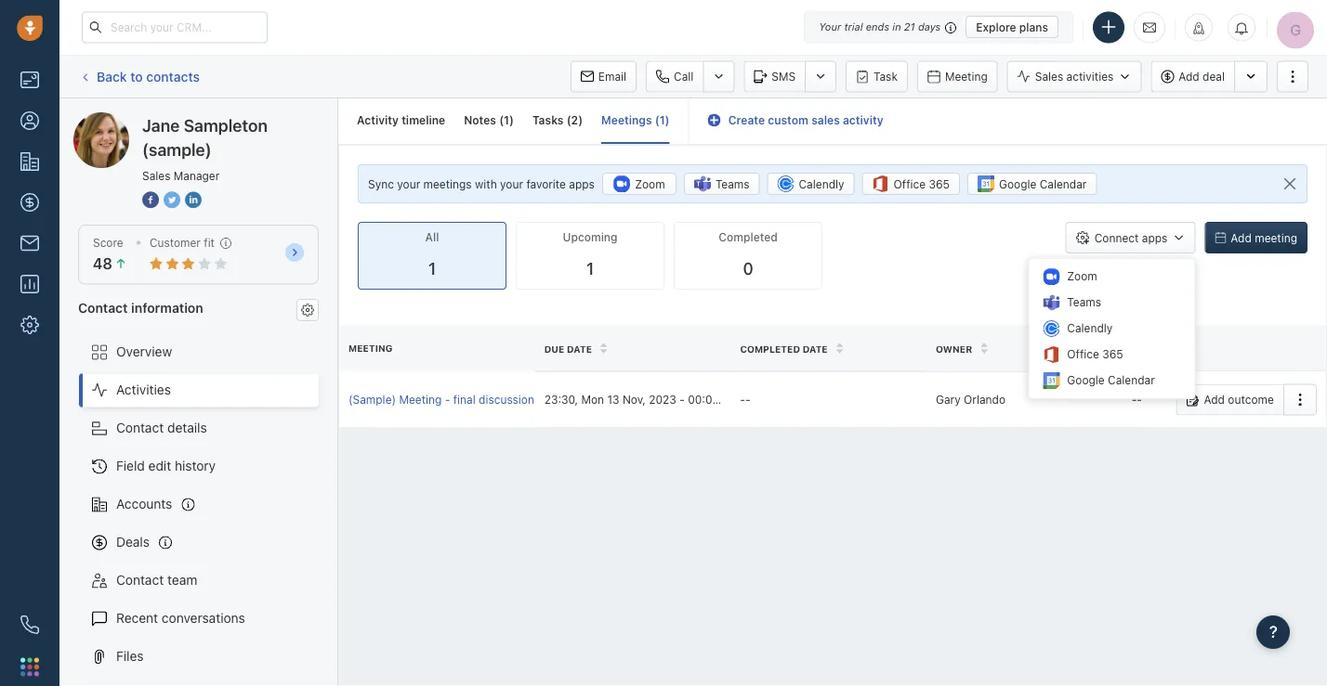 Task type: vqa. For each thing, say whether or not it's contained in the screenshot.
SMS button in the top right of the page
yes



Task type: locate. For each thing, give the bounding box(es) containing it.
apps
[[569, 178, 595, 191], [1142, 232, 1168, 245]]

5 - from the left
[[1132, 394, 1137, 407]]

edit
[[148, 459, 171, 474]]

1 vertical spatial contact
[[116, 421, 164, 436]]

1 vertical spatial zoom
[[1068, 270, 1098, 283]]

0 horizontal spatial 2023
[[649, 394, 677, 407]]

calendly button
[[767, 173, 855, 195]]

contact down activities
[[116, 421, 164, 436]]

add deal
[[1179, 70, 1225, 83]]

sales activities
[[1035, 70, 1114, 83]]

google calendar button
[[968, 173, 1097, 195]]

0 vertical spatial office
[[894, 178, 926, 191]]

apps inside button
[[1142, 232, 1168, 245]]

2 vertical spatial meeting
[[399, 394, 442, 407]]

completed up 15
[[740, 344, 800, 355]]

meeting
[[945, 70, 988, 83], [349, 343, 393, 354], [399, 394, 442, 407]]

zoom down meetings ( 1 )
[[635, 178, 665, 191]]

0 vertical spatial contact
[[78, 300, 128, 315]]

2 horizontal spatial )
[[665, 114, 670, 127]]

0 vertical spatial meeting
[[945, 70, 988, 83]]

google calendar
[[999, 178, 1087, 191], [1068, 374, 1155, 387]]

1 horizontal spatial add
[[1204, 394, 1225, 407]]

1 horizontal spatial (
[[567, 114, 571, 127]]

(
[[499, 114, 504, 127], [567, 114, 571, 127], [655, 114, 660, 127]]

apps right favorite
[[569, 178, 595, 191]]

6 - from the left
[[1137, 394, 1142, 407]]

contact up recent
[[116, 573, 164, 588]]

0 vertical spatial deal
[[1203, 70, 1225, 83]]

0 horizontal spatial jane
[[111, 112, 139, 127]]

meeting up '(sample)'
[[349, 343, 393, 354]]

zoom inside button
[[635, 178, 665, 191]]

2023
[[649, 394, 677, 407], [794, 394, 821, 407]]

google
[[999, 178, 1037, 191], [1068, 374, 1105, 387]]

add inside add meeting button
[[1231, 232, 1252, 245]]

teams
[[716, 178, 750, 191], [1068, 296, 1102, 309]]

2
[[571, 114, 578, 127]]

completed for completed
[[719, 231, 778, 244]]

1 nov, from the left
[[623, 394, 646, 407]]

(sample) meeting - final discussion about the deal
[[349, 394, 613, 407]]

zoom button
[[602, 173, 677, 195]]

0 horizontal spatial zoom
[[635, 178, 665, 191]]

add for add meeting
[[1231, 232, 1252, 245]]

recent conversations
[[116, 611, 245, 627]]

1 horizontal spatial calendly
[[1068, 322, 1113, 335]]

( right notes
[[499, 114, 504, 127]]

activity
[[843, 114, 884, 127]]

1 horizontal spatial --
[[1132, 394, 1142, 407]]

nov,
[[623, 394, 646, 407], [767, 394, 791, 407]]

your trial ends in 21 days
[[819, 21, 941, 33]]

1 vertical spatial meeting
[[349, 343, 393, 354]]

0 vertical spatial add
[[1179, 70, 1200, 83]]

sampleton up manager
[[184, 115, 268, 135]]

1 horizontal spatial deal
[[1203, 70, 1225, 83]]

0 horizontal spatial google
[[999, 178, 1037, 191]]

00:00,
[[688, 394, 722, 407]]

sales for sales activities
[[1035, 70, 1064, 83]]

date
[[567, 344, 592, 355], [803, 344, 828, 355]]

gary orlando
[[936, 394, 1006, 407]]

teams inside button
[[716, 178, 750, 191]]

0
[[743, 259, 754, 279]]

0 horizontal spatial (
[[499, 114, 504, 127]]

1 ( from the left
[[499, 114, 504, 127]]

2 nov, from the left
[[767, 394, 791, 407]]

0 vertical spatial teams
[[716, 178, 750, 191]]

sms
[[772, 70, 796, 83]]

deal inside button
[[1203, 70, 1225, 83]]

calendly
[[799, 178, 845, 191], [1068, 322, 1113, 335]]

1 vertical spatial sales
[[142, 169, 171, 182]]

completed
[[719, 231, 778, 244], [740, 344, 800, 355]]

2 horizontal spatial (
[[655, 114, 660, 127]]

customer fit
[[150, 237, 215, 250]]

meeting inside (sample) meeting - final discussion about the deal "link"
[[399, 394, 442, 407]]

0 vertical spatial apps
[[569, 178, 595, 191]]

1 horizontal spatial sales
[[1035, 70, 1064, 83]]

1 vertical spatial 365
[[1103, 348, 1124, 361]]

teams down create
[[716, 178, 750, 191]]

add inside add outcome button
[[1204, 394, 1225, 407]]

1 - from the left
[[445, 394, 450, 407]]

2023 right 15
[[794, 394, 821, 407]]

( right meetings
[[655, 114, 660, 127]]

completed up 0
[[719, 231, 778, 244]]

365 inside button
[[929, 178, 950, 191]]

2 ( from the left
[[567, 114, 571, 127]]

2 horizontal spatial add
[[1231, 232, 1252, 245]]

-
[[445, 394, 450, 407], [680, 394, 685, 407], [740, 394, 746, 407], [746, 394, 751, 407], [1132, 394, 1137, 407], [1137, 394, 1142, 407]]

) right notes
[[509, 114, 514, 127]]

(sample) inside jane sampleton (sample)
[[142, 139, 212, 159]]

) right meetings
[[665, 114, 670, 127]]

1 right notes
[[504, 114, 509, 127]]

0 vertical spatial google calendar
[[999, 178, 1087, 191]]

3 ) from the left
[[665, 114, 670, 127]]

0 horizontal spatial nov,
[[623, 394, 646, 407]]

1 ) from the left
[[509, 114, 514, 127]]

sales for sales manager
[[142, 169, 171, 182]]

jane down contacts
[[142, 115, 180, 135]]

sales left activities
[[1035, 70, 1064, 83]]

1 vertical spatial google
[[1068, 374, 1105, 387]]

phone element
[[11, 607, 48, 644]]

0 horizontal spatial )
[[509, 114, 514, 127]]

) for meetings ( 1 )
[[665, 114, 670, 127]]

completed date
[[740, 344, 828, 355]]

1 vertical spatial calendar
[[1108, 374, 1155, 387]]

final
[[453, 394, 476, 407]]

sampleton
[[143, 112, 207, 127], [184, 115, 268, 135]]

( for meetings
[[655, 114, 660, 127]]

custom
[[768, 114, 809, 127]]

1 horizontal spatial 365
[[1103, 348, 1124, 361]]

contact for contact information
[[78, 300, 128, 315]]

( right tasks
[[567, 114, 571, 127]]

0 vertical spatial google
[[999, 178, 1037, 191]]

1 vertical spatial office 365
[[1068, 348, 1124, 361]]

2 date from the left
[[803, 344, 828, 355]]

0 horizontal spatial calendly
[[799, 178, 845, 191]]

1 horizontal spatial )
[[578, 114, 583, 127]]

zoom down connect
[[1068, 270, 1098, 283]]

1 vertical spatial apps
[[1142, 232, 1168, 245]]

1 your from the left
[[397, 178, 420, 191]]

1 vertical spatial add
[[1231, 232, 1252, 245]]

ends
[[866, 21, 890, 33]]

0 horizontal spatial office 365
[[894, 178, 950, 191]]

0 vertical spatial 365
[[929, 178, 950, 191]]

contact down 48
[[78, 300, 128, 315]]

0 horizontal spatial calendar
[[1040, 178, 1087, 191]]

1
[[504, 114, 509, 127], [660, 114, 665, 127], [428, 259, 436, 279], [586, 259, 594, 279]]

0 horizontal spatial --
[[740, 394, 751, 407]]

sales activities button
[[1007, 61, 1151, 92], [1007, 61, 1142, 92]]

2 vertical spatial contact
[[116, 573, 164, 588]]

teams down connect
[[1068, 296, 1102, 309]]

your right with
[[500, 178, 523, 191]]

add meeting
[[1231, 232, 1298, 245]]

your
[[819, 21, 841, 33]]

2 -- from the left
[[1132, 394, 1142, 407]]

trial
[[844, 21, 863, 33]]

2 vertical spatial add
[[1204, 394, 1225, 407]]

1 horizontal spatial your
[[500, 178, 523, 191]]

conversations
[[162, 611, 245, 627]]

your right sync
[[397, 178, 420, 191]]

(sample)
[[210, 112, 263, 127], [142, 139, 212, 159]]

accounts
[[116, 497, 172, 512]]

48 button
[[93, 255, 127, 273]]

1 horizontal spatial calendar
[[1108, 374, 1155, 387]]

jane
[[111, 112, 139, 127], [142, 115, 180, 135]]

add for add deal
[[1179, 70, 1200, 83]]

nov, right 15
[[767, 394, 791, 407]]

wed
[[726, 394, 749, 407]]

0 vertical spatial completed
[[719, 231, 778, 244]]

0 horizontal spatial office
[[894, 178, 926, 191]]

2 your from the left
[[500, 178, 523, 191]]

in
[[893, 21, 901, 33]]

apps right connect
[[1142, 232, 1168, 245]]

calendar
[[1040, 178, 1087, 191], [1108, 374, 1155, 387]]

0 vertical spatial office 365
[[894, 178, 950, 191]]

0 horizontal spatial your
[[397, 178, 420, 191]]

deal
[[1203, 70, 1225, 83], [591, 394, 613, 407]]

) right tasks
[[578, 114, 583, 127]]

1 vertical spatial google calendar
[[1068, 374, 1155, 387]]

back to contacts
[[97, 69, 200, 84]]

connect
[[1095, 232, 1139, 245]]

jane down to
[[111, 112, 139, 127]]

2023 left 00:00,
[[649, 394, 677, 407]]

0 vertical spatial zoom
[[635, 178, 665, 191]]

discussion
[[479, 394, 534, 407]]

0 horizontal spatial deal
[[591, 394, 613, 407]]

1 horizontal spatial date
[[803, 344, 828, 355]]

2 ) from the left
[[578, 114, 583, 127]]

sales
[[1035, 70, 1064, 83], [142, 169, 171, 182]]

sales up facebook circled image
[[142, 169, 171, 182]]

add
[[1179, 70, 1200, 83], [1231, 232, 1252, 245], [1204, 394, 1225, 407]]

1 2023 from the left
[[649, 394, 677, 407]]

1 horizontal spatial meeting
[[399, 394, 442, 407]]

1 horizontal spatial nov,
[[767, 394, 791, 407]]

( for notes
[[499, 114, 504, 127]]

1 vertical spatial deal
[[591, 394, 613, 407]]

(sample) up sales manager
[[142, 139, 212, 159]]

0 horizontal spatial 365
[[929, 178, 950, 191]]

sync
[[368, 178, 394, 191]]

0 horizontal spatial add
[[1179, 70, 1200, 83]]

0 vertical spatial sales
[[1035, 70, 1064, 83]]

1 vertical spatial (sample)
[[142, 139, 212, 159]]

(sample) up manager
[[210, 112, 263, 127]]

date for completed date
[[803, 344, 828, 355]]

files
[[116, 649, 144, 665]]

)
[[509, 114, 514, 127], [578, 114, 583, 127], [665, 114, 670, 127]]

1 horizontal spatial apps
[[1142, 232, 1168, 245]]

0 horizontal spatial sales
[[142, 169, 171, 182]]

add for add outcome
[[1204, 394, 1225, 407]]

create custom sales activity link
[[708, 114, 884, 127]]

office
[[894, 178, 926, 191], [1068, 348, 1100, 361]]

contact
[[78, 300, 128, 315], [116, 421, 164, 436], [116, 573, 164, 588]]

1 right meetings
[[660, 114, 665, 127]]

add inside add deal button
[[1179, 70, 1200, 83]]

) for tasks ( 2 )
[[578, 114, 583, 127]]

back
[[97, 69, 127, 84]]

jane sampleton (sample) down contacts
[[111, 112, 263, 127]]

1 vertical spatial office
[[1068, 348, 1100, 361]]

0 vertical spatial calendar
[[1040, 178, 1087, 191]]

notes
[[464, 114, 496, 127]]

facebook circled image
[[142, 190, 159, 210]]

1 vertical spatial calendly
[[1068, 322, 1113, 335]]

office 365
[[894, 178, 950, 191], [1068, 348, 1124, 361]]

explore plans
[[976, 20, 1049, 33]]

0 horizontal spatial teams
[[716, 178, 750, 191]]

jane sampleton (sample)
[[111, 112, 263, 127], [142, 115, 268, 159]]

1 vertical spatial teams
[[1068, 296, 1102, 309]]

sampleton down contacts
[[143, 112, 207, 127]]

3 ( from the left
[[655, 114, 660, 127]]

1 horizontal spatial teams
[[1068, 296, 1102, 309]]

meeting left final at the bottom left of page
[[399, 394, 442, 407]]

0 vertical spatial calendly
[[799, 178, 845, 191]]

nov, right 13
[[623, 394, 646, 407]]

0 horizontal spatial apps
[[569, 178, 595, 191]]

mng settings image
[[301, 304, 314, 317]]

1 vertical spatial completed
[[740, 344, 800, 355]]

2 horizontal spatial meeting
[[945, 70, 988, 83]]

teams button
[[684, 173, 760, 195]]

1 horizontal spatial 2023
[[794, 394, 821, 407]]

contacts
[[146, 69, 200, 84]]

1 date from the left
[[567, 344, 592, 355]]

1 horizontal spatial zoom
[[1068, 270, 1098, 283]]

details
[[167, 421, 207, 436]]

0 horizontal spatial date
[[567, 344, 592, 355]]

date for due date
[[567, 344, 592, 355]]

meeting down "explore"
[[945, 70, 988, 83]]

15
[[752, 394, 764, 407]]



Task type: describe. For each thing, give the bounding box(es) containing it.
phone image
[[20, 616, 39, 635]]

( for tasks
[[567, 114, 571, 127]]

office 365 inside button
[[894, 178, 950, 191]]

meeting button
[[917, 61, 998, 92]]

orlando
[[964, 394, 1006, 407]]

3 - from the left
[[740, 394, 746, 407]]

- inside "link"
[[445, 394, 450, 407]]

create custom sales activity
[[729, 114, 884, 127]]

1 horizontal spatial office 365
[[1068, 348, 1124, 361]]

jane sampleton (sample) up manager
[[142, 115, 268, 159]]

1 horizontal spatial jane
[[142, 115, 180, 135]]

plans
[[1020, 20, 1049, 33]]

calendar inside google calendar button
[[1040, 178, 1087, 191]]

to
[[130, 69, 143, 84]]

activities
[[116, 383, 171, 398]]

about
[[538, 394, 568, 407]]

email image
[[1143, 20, 1156, 35]]

connect apps button
[[1066, 222, 1196, 254]]

calendly inside button
[[799, 178, 845, 191]]

sampleton inside jane sampleton (sample)
[[184, 115, 268, 135]]

4 - from the left
[[746, 394, 751, 407]]

1 horizontal spatial google
[[1068, 374, 1105, 387]]

(sample) meeting - final discussion about the deal link
[[349, 392, 613, 408]]

sync your meetings with your favorite apps
[[368, 178, 595, 191]]

upcoming
[[563, 231, 618, 244]]

email
[[598, 70, 627, 83]]

48
[[93, 255, 112, 273]]

contact details
[[116, 421, 207, 436]]

notes ( 1 )
[[464, 114, 514, 127]]

owner
[[936, 344, 972, 355]]

contact information
[[78, 300, 203, 315]]

the
[[571, 394, 588, 407]]

information
[[131, 300, 203, 315]]

recent
[[116, 611, 158, 627]]

gary
[[936, 394, 961, 407]]

add deal button
[[1151, 61, 1235, 92]]

with
[[475, 178, 497, 191]]

all
[[425, 231, 439, 244]]

add outcome
[[1204, 394, 1274, 407]]

email button
[[571, 61, 637, 92]]

1 -- from the left
[[740, 394, 751, 407]]

activities
[[1067, 70, 1114, 83]]

call
[[674, 70, 694, 83]]

completed for completed date
[[740, 344, 800, 355]]

activity
[[357, 114, 399, 127]]

23:30,
[[544, 394, 578, 407]]

23:30, mon 13 nov, 2023 - 00:00, wed 15 nov, 2023
[[544, 394, 821, 407]]

field edit history
[[116, 459, 216, 474]]

meetings
[[423, 178, 472, 191]]

due
[[544, 344, 565, 355]]

meeting
[[1255, 232, 1298, 245]]

0 vertical spatial (sample)
[[210, 112, 263, 127]]

manager
[[174, 169, 220, 182]]

sales manager
[[142, 169, 220, 182]]

Search your CRM... text field
[[82, 12, 268, 43]]

explore plans link
[[966, 16, 1059, 38]]

) for notes ( 1 )
[[509, 114, 514, 127]]

task button
[[846, 61, 908, 92]]

contact team
[[116, 573, 197, 588]]

tasks
[[533, 114, 564, 127]]

0 horizontal spatial meeting
[[349, 343, 393, 354]]

(sample)
[[349, 394, 396, 407]]

2 2023 from the left
[[794, 394, 821, 407]]

history
[[175, 459, 216, 474]]

timeline
[[402, 114, 445, 127]]

outcome
[[1228, 394, 1274, 407]]

create
[[729, 114, 765, 127]]

overview
[[116, 344, 172, 360]]

contact for contact team
[[116, 573, 164, 588]]

due date
[[544, 344, 592, 355]]

office inside button
[[894, 178, 926, 191]]

meetings
[[602, 114, 652, 127]]

21
[[904, 21, 915, 33]]

call link
[[646, 61, 703, 92]]

add outcome button
[[1177, 384, 1284, 416]]

score
[[93, 237, 123, 250]]

2 - from the left
[[680, 394, 685, 407]]

google calendar inside button
[[999, 178, 1087, 191]]

sales
[[812, 114, 840, 127]]

deal inside "link"
[[591, 394, 613, 407]]

deals
[[116, 535, 150, 550]]

meetings ( 1 )
[[602, 114, 670, 127]]

office 365 button
[[862, 173, 960, 195]]

connect apps button
[[1066, 222, 1196, 254]]

freshworks switcher image
[[20, 658, 39, 677]]

contact for contact details
[[116, 421, 164, 436]]

add meeting button
[[1205, 222, 1308, 254]]

google inside button
[[999, 178, 1037, 191]]

1 horizontal spatial office
[[1068, 348, 1100, 361]]

13
[[607, 394, 620, 407]]

task
[[874, 70, 898, 83]]

linkedin circled image
[[185, 190, 202, 210]]

sms button
[[744, 61, 805, 92]]

days
[[918, 21, 941, 33]]

1 down upcoming
[[586, 259, 594, 279]]

call button
[[646, 61, 703, 92]]

fit
[[204, 237, 215, 250]]

tasks ( 2 )
[[533, 114, 583, 127]]

back to contacts link
[[78, 62, 201, 91]]

meeting inside meeting button
[[945, 70, 988, 83]]

1 down the all
[[428, 259, 436, 279]]

twitter circled image
[[164, 190, 180, 210]]



